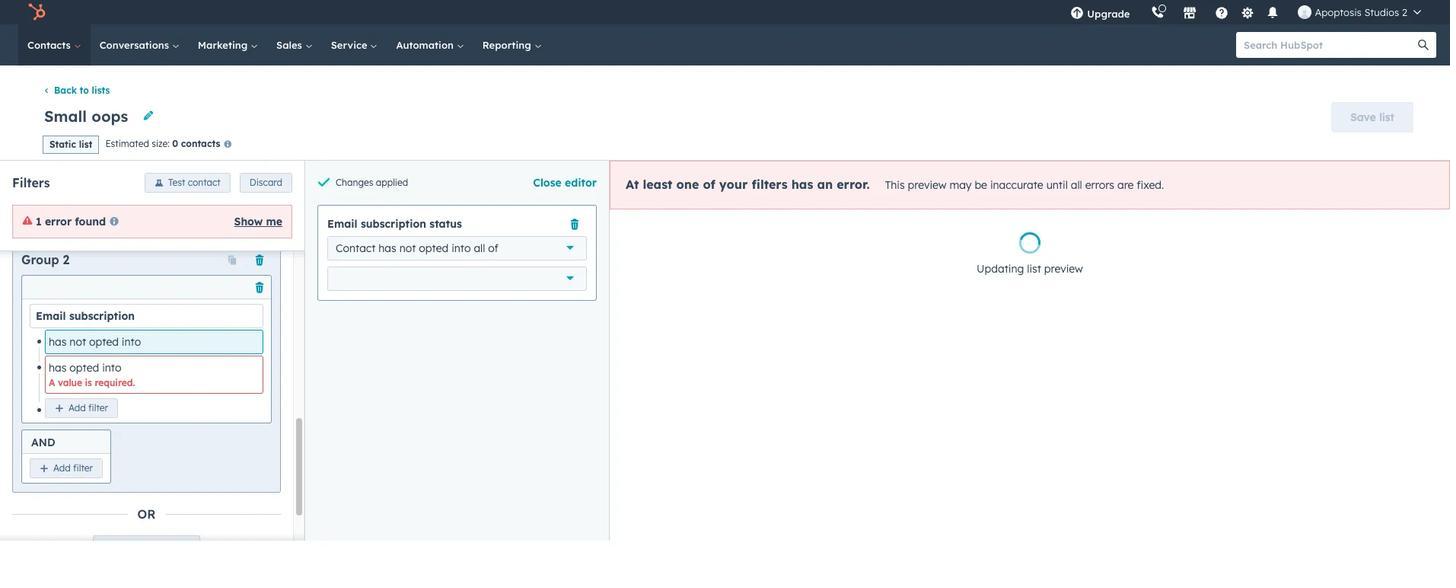 Task type: vqa. For each thing, say whether or not it's contained in the screenshot.
the the
no



Task type: locate. For each thing, give the bounding box(es) containing it.
preview
[[908, 178, 947, 192], [1045, 262, 1084, 275]]

1 horizontal spatial of
[[703, 176, 716, 192]]

0 vertical spatial list
[[1380, 110, 1395, 124]]

notifications image
[[1267, 7, 1281, 21]]

1 vertical spatial opted
[[89, 335, 119, 349]]

1 vertical spatial all
[[474, 241, 485, 255]]

opted inside button
[[89, 335, 119, 349]]

help image
[[1216, 7, 1230, 21]]

are
[[1118, 178, 1134, 192]]

has not opted into button
[[45, 330, 264, 354]]

contact has not opted into all of button
[[327, 236, 587, 260]]

add
[[69, 402, 86, 414], [53, 463, 71, 474]]

Search HubSpot search field
[[1237, 32, 1423, 58]]

preview right updating
[[1045, 262, 1084, 275]]

upgrade
[[1088, 8, 1131, 20]]

1 horizontal spatial email
[[327, 217, 358, 231]]

2 right the "group"
[[63, 252, 70, 267]]

has left an on the right top of page
[[792, 176, 814, 192]]

list inside button
[[1380, 110, 1395, 124]]

not down email subscription status
[[400, 241, 416, 255]]

opted up is
[[70, 361, 99, 374]]

updating
[[977, 262, 1025, 275]]

show me
[[234, 215, 283, 228]]

2 right studios at the top right of page
[[1403, 6, 1408, 18]]

test contact
[[168, 176, 221, 188]]

1 vertical spatial list
[[79, 138, 92, 150]]

0 vertical spatial all
[[1071, 178, 1083, 192]]

me
[[266, 215, 283, 228]]

1 horizontal spatial preview
[[1045, 262, 1084, 275]]

sales link
[[267, 24, 322, 65]]

add down value at the left bottom of page
[[69, 402, 86, 414]]

1 horizontal spatial list
[[1028, 262, 1042, 275]]

add filter down is
[[69, 402, 108, 414]]

discard button
[[240, 173, 292, 192]]

not down email subscription
[[70, 335, 86, 349]]

0 vertical spatial email
[[327, 217, 358, 231]]

status
[[430, 217, 462, 231]]

1 horizontal spatial not
[[400, 241, 416, 255]]

apoptosis
[[1316, 6, 1362, 18]]

calling icon button
[[1146, 2, 1172, 22]]

1 horizontal spatial subscription
[[361, 217, 426, 231]]

is
[[85, 377, 92, 388]]

list right save
[[1380, 110, 1395, 124]]

found
[[75, 215, 106, 228]]

search button
[[1411, 32, 1437, 58]]

list right static
[[79, 138, 92, 150]]

all inside popup button
[[474, 241, 485, 255]]

menu
[[1060, 0, 1433, 24]]

test contact button
[[145, 173, 231, 192]]

0 horizontal spatial preview
[[908, 178, 947, 192]]

test
[[168, 176, 185, 188]]

lists
[[92, 85, 110, 96]]

filters
[[752, 176, 788, 192]]

show me button
[[234, 212, 283, 231]]

0 vertical spatial subscription
[[361, 217, 426, 231]]

has down email subscription
[[49, 335, 67, 349]]

1 horizontal spatial all
[[1071, 178, 1083, 192]]

filter
[[88, 402, 108, 414], [73, 463, 93, 474]]

add filter down and
[[53, 463, 93, 474]]

1 vertical spatial preview
[[1045, 262, 1084, 275]]

email
[[327, 217, 358, 231], [36, 309, 66, 323]]

close
[[533, 176, 562, 189]]

0 vertical spatial add filter
[[69, 402, 108, 414]]

email for email subscription
[[36, 309, 66, 323]]

2 horizontal spatial list
[[1380, 110, 1395, 124]]

subscription for email subscription status
[[361, 217, 426, 231]]

0 horizontal spatial subscription
[[69, 309, 135, 323]]

back to lists
[[54, 85, 110, 96]]

opted down status
[[419, 241, 449, 255]]

preview right this
[[908, 178, 947, 192]]

all
[[1071, 178, 1083, 192], [474, 241, 485, 255]]

group
[[21, 252, 59, 267]]

menu item
[[1141, 0, 1144, 24]]

opted
[[419, 241, 449, 255], [89, 335, 119, 349], [70, 361, 99, 374]]

automation
[[396, 39, 457, 51]]

has down email subscription status
[[379, 241, 397, 255]]

1 horizontal spatial 2
[[1403, 6, 1408, 18]]

2
[[1403, 6, 1408, 18], [63, 252, 70, 267]]

has up a
[[49, 361, 67, 374]]

tara schultz image
[[1299, 5, 1313, 19]]

static list
[[50, 138, 92, 150]]

1 vertical spatial add filter button
[[30, 459, 103, 479]]

filters
[[12, 175, 50, 190]]

conversations link
[[90, 24, 189, 65]]

0 horizontal spatial 2
[[63, 252, 70, 267]]

or
[[138, 507, 156, 522]]

1 vertical spatial of
[[488, 241, 499, 255]]

0 vertical spatial into
[[452, 241, 471, 255]]

email for email subscription status
[[327, 217, 358, 231]]

0 horizontal spatial not
[[70, 335, 86, 349]]

least
[[643, 176, 673, 192]]

size:
[[152, 138, 170, 150]]

add filter button down is
[[45, 398, 118, 418]]

into inside contact has not opted into all of popup button
[[452, 241, 471, 255]]

0 horizontal spatial email
[[36, 309, 66, 323]]

marketplaces image
[[1184, 7, 1198, 21]]

email up contact
[[327, 217, 358, 231]]

conversations
[[100, 39, 172, 51]]

2 vertical spatial list
[[1028, 262, 1042, 275]]

0 horizontal spatial of
[[488, 241, 499, 255]]

not
[[400, 241, 416, 255], [70, 335, 86, 349]]

0 horizontal spatial list
[[79, 138, 92, 150]]

back to lists link
[[43, 85, 110, 96]]

2 inside popup button
[[1403, 6, 1408, 18]]

0 vertical spatial opted
[[419, 241, 449, 255]]

group 2
[[21, 252, 70, 267]]

2 vertical spatial opted
[[70, 361, 99, 374]]

opted down email subscription
[[89, 335, 119, 349]]

list inside status
[[1028, 262, 1042, 275]]

this
[[885, 178, 905, 192]]

save list banner
[[37, 97, 1414, 134]]

into inside has not opted into button
[[122, 335, 141, 349]]

be
[[975, 178, 988, 192]]

sales
[[277, 39, 305, 51]]

0
[[172, 138, 178, 150]]

list right updating
[[1028, 262, 1042, 275]]

has inside has opted into a value is required.
[[49, 361, 67, 374]]

1 vertical spatial subscription
[[69, 309, 135, 323]]

applied
[[376, 177, 408, 188]]

1 vertical spatial add
[[53, 463, 71, 474]]

email up has not opted into
[[36, 309, 66, 323]]

1 vertical spatial not
[[70, 335, 86, 349]]

contacts
[[181, 138, 220, 150]]

and
[[31, 436, 55, 449]]

add filter button
[[45, 398, 118, 418], [30, 459, 103, 479]]

subscription for email subscription
[[69, 309, 135, 323]]

marketing link
[[189, 24, 267, 65]]

0 horizontal spatial all
[[474, 241, 485, 255]]

0 vertical spatial filter
[[88, 402, 108, 414]]

at
[[626, 176, 639, 192]]

1 vertical spatial filter
[[73, 463, 93, 474]]

0 vertical spatial not
[[400, 241, 416, 255]]

marketplaces button
[[1175, 0, 1207, 24]]

add filter button down and
[[30, 459, 103, 479]]

settings link
[[1239, 4, 1258, 20]]

apoptosis studios 2 button
[[1290, 0, 1431, 24]]

marketing
[[198, 39, 251, 51]]

subscription up contact has not opted into all of
[[361, 217, 426, 231]]

menu containing apoptosis studios 2
[[1060, 0, 1433, 24]]

filter for add filter button to the bottom
[[73, 463, 93, 474]]

into
[[452, 241, 471, 255], [122, 335, 141, 349], [102, 361, 121, 374]]

subscription up has not opted into
[[69, 309, 135, 323]]

0 vertical spatial 2
[[1403, 6, 1408, 18]]

1 vertical spatial email
[[36, 309, 66, 323]]

1 vertical spatial into
[[122, 335, 141, 349]]

inaccurate
[[991, 178, 1044, 192]]

0 vertical spatial of
[[703, 176, 716, 192]]

not inside has not opted into button
[[70, 335, 86, 349]]

add down and
[[53, 463, 71, 474]]

2 vertical spatial into
[[102, 361, 121, 374]]

a
[[49, 377, 55, 388]]

your
[[720, 176, 748, 192]]



Task type: describe. For each thing, give the bounding box(es) containing it.
opted inside popup button
[[419, 241, 449, 255]]

hubspot image
[[27, 3, 46, 21]]

of inside popup button
[[488, 241, 499, 255]]

this preview may be inaccurate until all errors are fixed.
[[885, 178, 1165, 192]]

close editor
[[533, 176, 597, 189]]

fixed.
[[1137, 178, 1165, 192]]

automation link
[[387, 24, 474, 65]]

reporting
[[483, 39, 534, 51]]

changes
[[336, 177, 374, 188]]

0 vertical spatial add filter button
[[45, 398, 118, 418]]

save
[[1351, 110, 1377, 124]]

changes applied
[[336, 177, 408, 188]]

list for updating
[[1028, 262, 1042, 275]]

service
[[331, 39, 370, 51]]

1 vertical spatial 2
[[63, 252, 70, 267]]

1 vertical spatial add filter
[[53, 463, 93, 474]]

required.
[[95, 377, 135, 388]]

service link
[[322, 24, 387, 65]]

studios
[[1365, 6, 1400, 18]]

opted inside has opted into a value is required.
[[70, 361, 99, 374]]

1 error found
[[36, 215, 106, 228]]

reporting link
[[474, 24, 551, 65]]

contacts
[[27, 39, 74, 51]]

errors
[[1086, 178, 1115, 192]]

save list
[[1351, 110, 1395, 124]]

an
[[818, 176, 833, 192]]

editor
[[565, 176, 597, 189]]

1
[[36, 215, 42, 228]]

back
[[54, 85, 77, 96]]

calling icon image
[[1152, 6, 1166, 20]]

email subscription
[[36, 309, 135, 323]]

at least one of your filters has an error.
[[626, 176, 870, 192]]

has opted into a value is required.
[[49, 361, 135, 388]]

0 vertical spatial preview
[[908, 178, 947, 192]]

help button
[[1210, 0, 1236, 24]]

show
[[234, 215, 263, 228]]

apoptosis studios 2
[[1316, 6, 1408, 18]]

close editor button
[[533, 173, 597, 192]]

not inside contact has not opted into all of popup button
[[400, 241, 416, 255]]

contact
[[188, 176, 221, 188]]

filter for the topmost add filter button
[[88, 402, 108, 414]]

until
[[1047, 178, 1068, 192]]

into inside has opted into a value is required.
[[102, 361, 121, 374]]

static
[[50, 138, 76, 150]]

page section element
[[0, 65, 1451, 160]]

hubspot link
[[18, 3, 57, 21]]

has inside popup button
[[379, 241, 397, 255]]

error.
[[837, 176, 870, 192]]

has not opted into
[[49, 335, 144, 349]]

updating list preview
[[977, 262, 1084, 275]]

upgrade image
[[1071, 7, 1085, 21]]

settings image
[[1241, 6, 1255, 20]]

contacts link
[[18, 24, 90, 65]]

error
[[45, 215, 72, 228]]

0 vertical spatial add
[[69, 402, 86, 414]]

search image
[[1419, 40, 1430, 50]]

list for static
[[79, 138, 92, 150]]

save list button
[[1332, 102, 1414, 132]]

estimated
[[105, 138, 149, 150]]

contact has not opted into all of
[[336, 241, 499, 255]]

has inside button
[[49, 335, 67, 349]]

notifications button
[[1261, 0, 1287, 24]]

estimated size: 0 contacts
[[105, 138, 220, 150]]

may
[[950, 178, 972, 192]]

list for save
[[1380, 110, 1395, 124]]

List name field
[[43, 106, 133, 127]]

discard
[[250, 176, 283, 188]]

to
[[80, 85, 89, 96]]

contact
[[336, 241, 376, 255]]

email subscription status
[[327, 217, 462, 231]]

value
[[58, 377, 82, 388]]

updating list preview status
[[971, 232, 1090, 278]]

preview inside status
[[1045, 262, 1084, 275]]

one
[[677, 176, 699, 192]]



